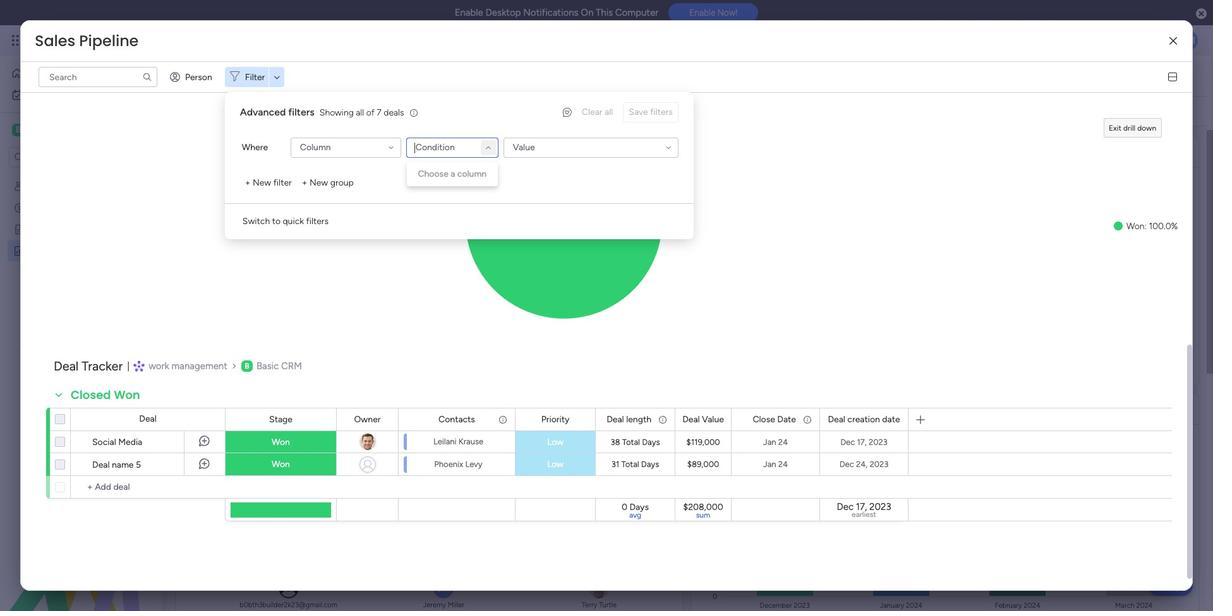 Task type: vqa. For each thing, say whether or not it's contained in the screenshot.


Task type: locate. For each thing, give the bounding box(es) containing it.
0 vertical spatial basic crm
[[29, 124, 78, 136]]

0 horizontal spatial column information image
[[498, 415, 508, 425]]

1 vertical spatial 17,
[[856, 502, 867, 513]]

0 vertical spatial filter button
[[225, 67, 285, 87]]

1 horizontal spatial basic crm
[[257, 361, 302, 372]]

Priority field
[[538, 413, 573, 427]]

pipeline
[[79, 30, 139, 51]]

tracker left '|'
[[82, 359, 123, 374]]

1 horizontal spatial person button
[[317, 101, 372, 121]]

$208,000 for $208,000 sum
[[683, 502, 724, 513]]

0 vertical spatial my
[[29, 89, 41, 100]]

contacts down search in workspace field
[[44, 181, 81, 192]]

0 vertical spatial jan 24
[[764, 438, 788, 447]]

0 horizontal spatial $208,000
[[683, 502, 724, 513]]

contacts inside "field"
[[439, 414, 475, 425]]

0 horizontal spatial tracker
[[49, 202, 78, 213]]

1 vertical spatial person button
[[317, 101, 372, 121]]

1 horizontal spatial new
[[310, 178, 328, 188]]

total right 31
[[622, 460, 639, 470]]

tracker up getting started
[[49, 202, 78, 213]]

avg
[[629, 511, 642, 520]]

person button for filter dashboard by text search box
[[165, 67, 220, 87]]

1 horizontal spatial work
[[102, 33, 125, 47]]

2023 for dec 17, 2023
[[869, 438, 888, 447]]

0 vertical spatial filter
[[245, 72, 265, 82]]

0 vertical spatial low
[[547, 437, 564, 448]]

1 vertical spatial my
[[30, 181, 42, 192]]

priority
[[541, 414, 570, 425]]

person button left 7
[[317, 101, 372, 121]]

contacts up leilani krause
[[439, 414, 475, 425]]

1 vertical spatial jan 24
[[764, 460, 788, 470]]

7
[[377, 107, 382, 118]]

24
[[779, 438, 788, 447], [779, 460, 788, 470]]

sales dashboard up advanced
[[190, 61, 359, 90]]

1 horizontal spatial contacts
[[439, 414, 475, 425]]

new left filter
[[253, 178, 271, 188]]

enable inside button
[[690, 8, 716, 18]]

deal tracker
[[30, 202, 78, 213], [54, 359, 123, 374]]

days down 38 total days at the bottom of the page
[[641, 460, 659, 470]]

0 vertical spatial 24
[[779, 438, 788, 447]]

0 vertical spatial jan
[[764, 438, 777, 447]]

person button inside sales dashboard banner
[[317, 101, 372, 121]]

dashboard up search icon
[[248, 61, 359, 90]]

deal name 5
[[92, 460, 141, 471]]

1 vertical spatial tracker
[[82, 359, 123, 374]]

work right monday
[[102, 33, 125, 47]]

0 vertical spatial tracker
[[49, 202, 78, 213]]

1 vertical spatial sales dashboard
[[30, 245, 95, 256]]

1 low from the top
[[547, 437, 564, 448]]

dec for dec 24, 2023
[[840, 460, 854, 470]]

31
[[612, 460, 620, 470]]

person
[[185, 72, 212, 82], [337, 106, 364, 117]]

filters right quick
[[306, 216, 329, 227]]

0 horizontal spatial value
[[513, 142, 535, 153]]

person left of
[[337, 106, 364, 117]]

1 vertical spatial filter
[[397, 106, 417, 117]]

basic right workspace image
[[29, 124, 53, 136]]

options image for deal name 5
[[29, 449, 39, 481]]

1 vertical spatial low
[[547, 460, 564, 470]]

2 + from the left
[[302, 178, 308, 188]]

17, inside dec 17, 2023 earliest
[[856, 502, 867, 513]]

1 vertical spatial person
[[337, 106, 364, 117]]

0 vertical spatial contacts
[[44, 181, 81, 192]]

0 horizontal spatial crm
[[56, 124, 78, 136]]

value
[[513, 142, 535, 153], [702, 414, 724, 425]]

filter button up filter dashboard by text search field on the top
[[225, 67, 285, 87]]

0 vertical spatial sales dashboard
[[190, 61, 359, 90]]

dec down the dec 24, 2023 at the right bottom
[[837, 502, 854, 513]]

0 horizontal spatial filter button
[[225, 67, 285, 87]]

1 horizontal spatial value
[[702, 414, 724, 425]]

basic right workspace icon in the bottom left of the page
[[257, 361, 279, 372]]

1 horizontal spatial enable
[[690, 8, 716, 18]]

1 vertical spatial jan
[[764, 460, 777, 470]]

days
[[642, 438, 660, 448], [641, 460, 659, 470], [630, 502, 649, 513]]

0 vertical spatial work
[[102, 33, 125, 47]]

my inside option
[[29, 89, 41, 100]]

2 vertical spatial 2023
[[870, 502, 892, 513]]

condition
[[416, 142, 455, 153]]

1 vertical spatial crm
[[281, 361, 302, 372]]

0 horizontal spatial basic
[[29, 124, 53, 136]]

person inside sales dashboard banner
[[337, 106, 364, 117]]

now!
[[718, 8, 738, 18]]

b inside workspace icon
[[245, 362, 249, 371]]

2023
[[869, 438, 888, 447], [870, 460, 889, 470], [870, 502, 892, 513]]

dashboard
[[248, 61, 359, 90], [53, 245, 95, 256]]

new inside button
[[253, 178, 271, 188]]

2023 down date
[[869, 438, 888, 447]]

dec for dec 17, 2023
[[841, 438, 855, 447]]

1 column information image from the left
[[498, 415, 508, 425]]

2 column information image from the left
[[658, 415, 668, 425]]

0 vertical spatial dec
[[841, 438, 855, 447]]

deal left the close
[[713, 401, 739, 417]]

+ inside + new filter button
[[245, 178, 251, 188]]

dec inside dec 17, 2023 earliest
[[837, 502, 854, 513]]

0 horizontal spatial contacts
[[44, 181, 81, 192]]

dec
[[841, 438, 855, 447], [840, 460, 854, 470], [837, 502, 854, 513]]

1 vertical spatial dec
[[840, 460, 854, 470]]

1 jan from the top
[[764, 438, 777, 447]]

person for the person popup button corresponding to filter dashboard by text search box
[[185, 72, 212, 82]]

2 24 from the top
[[779, 460, 788, 470]]

sales dashboard
[[190, 61, 359, 90], [30, 245, 95, 256]]

workspace image
[[12, 123, 25, 137]]

1 vertical spatial days
[[641, 460, 659, 470]]

sales inside banner
[[190, 61, 243, 90]]

1 options image from the top
[[29, 426, 39, 458]]

0 horizontal spatial new
[[253, 178, 271, 188]]

enable desktop notifications on this computer
[[455, 7, 659, 18]]

sales dashboard banner
[[167, 56, 1207, 126]]

dec up the dec 24, 2023 at the right bottom
[[841, 438, 855, 447]]

search image
[[142, 72, 152, 82]]

None search field
[[39, 67, 157, 87], [190, 101, 309, 121], [39, 67, 157, 87], [190, 101, 309, 121]]

5
[[136, 460, 141, 471]]

basic crm up search in workspace field
[[29, 124, 78, 136]]

basic inside workspace selection element
[[29, 124, 53, 136]]

new left group
[[310, 178, 328, 188]]

added
[[892, 401, 931, 417]]

2 new from the left
[[310, 178, 328, 188]]

column
[[300, 142, 331, 153]]

1 vertical spatial dashboard
[[53, 245, 95, 256]]

days down the length
[[642, 438, 660, 448]]

enable
[[455, 7, 483, 18], [690, 8, 716, 18]]

help
[[1160, 580, 1183, 593]]

person button right search image
[[165, 67, 220, 87]]

Sales Pipeline field
[[32, 30, 142, 51]]

work down home
[[43, 89, 63, 100]]

1 vertical spatial 2023
[[870, 460, 889, 470]]

0 vertical spatial dashboard
[[248, 61, 359, 90]]

basic crm right workspace icon in the bottom left of the page
[[257, 361, 302, 372]]

1 horizontal spatial $208,000
[[841, 18, 1050, 73]]

1 vertical spatial management
[[172, 361, 227, 372]]

notifications
[[523, 7, 579, 18]]

0 horizontal spatial basic crm
[[29, 124, 78, 136]]

b inside workspace image
[[16, 125, 21, 135]]

getting started
[[30, 224, 92, 234]]

column information image right contacts "field"
[[498, 415, 508, 425]]

person right search image
[[185, 72, 212, 82]]

my contacts
[[30, 181, 81, 192]]

crm up by
[[281, 361, 302, 372]]

filter button right of
[[377, 101, 436, 121]]

v2 fullscreen image
[[1175, 147, 1184, 156]]

2023 inside dec 17, 2023 earliest
[[870, 502, 892, 513]]

work for my
[[43, 89, 63, 100]]

filter
[[245, 72, 265, 82], [397, 106, 417, 117]]

Close Date field
[[750, 413, 800, 427]]

sales dashboard down getting started
[[30, 245, 95, 256]]

1 vertical spatial value
[[702, 414, 724, 425]]

17,
[[857, 438, 867, 447], [856, 502, 867, 513]]

2 low from the top
[[547, 460, 564, 470]]

basic
[[29, 124, 53, 136], [257, 361, 279, 372]]

deal left creation
[[828, 414, 846, 425]]

days right 0 at the bottom right
[[630, 502, 649, 513]]

0 vertical spatial $89,000
[[340, 18, 519, 73]]

my down search in workspace field
[[30, 181, 42, 192]]

workspace selection element
[[12, 123, 80, 138]]

work inside my work option
[[43, 89, 63, 100]]

Filter dashboard by text search field
[[39, 67, 157, 87]]

1 horizontal spatial basic
[[257, 361, 279, 372]]

work for monday
[[102, 33, 125, 47]]

basic crm for workspace image
[[29, 124, 78, 136]]

filter button
[[225, 67, 285, 87], [377, 101, 436, 121]]

0 horizontal spatial enable
[[455, 7, 483, 18]]

share button
[[1105, 65, 1157, 85]]

17, up 24,
[[857, 438, 867, 447]]

lottie animation image
[[0, 484, 161, 612]]

1 horizontal spatial b
[[245, 362, 249, 371]]

1 vertical spatial filters
[[306, 216, 329, 227]]

sales dashboard inside sales dashboard banner
[[190, 61, 359, 90]]

2 options image from the top
[[29, 449, 39, 481]]

2 vertical spatial dec
[[837, 502, 854, 513]]

deal up getting
[[30, 202, 47, 213]]

0 vertical spatial days
[[642, 438, 660, 448]]

+ new filter button
[[240, 173, 297, 193]]

deal tracker up closed
[[54, 359, 123, 374]]

Stage field
[[266, 413, 296, 427]]

1 horizontal spatial +
[[302, 178, 308, 188]]

Owner field
[[351, 413, 384, 427]]

basic for workspace image
[[29, 124, 53, 136]]

1 vertical spatial 24
[[779, 460, 788, 470]]

0 vertical spatial basic
[[29, 124, 53, 136]]

1 horizontal spatial person
[[337, 106, 364, 117]]

enable for enable now!
[[690, 8, 716, 18]]

1 vertical spatial work
[[43, 89, 63, 100]]

management up search image
[[128, 33, 196, 47]]

my down home
[[29, 89, 41, 100]]

new inside button
[[310, 178, 328, 188]]

2023 right 24,
[[870, 460, 889, 470]]

$89,000
[[340, 18, 519, 73], [688, 460, 719, 470]]

1 vertical spatial b
[[245, 362, 249, 371]]

management up deals
[[172, 361, 227, 372]]

filters left showing
[[288, 106, 315, 118]]

0 vertical spatial filters
[[288, 106, 315, 118]]

jeremy miller
[[423, 602, 465, 610]]

enable now!
[[690, 8, 738, 18]]

0 horizontal spatial person
[[185, 72, 212, 82]]

2 jan from the top
[[764, 460, 777, 470]]

total for 38
[[622, 438, 640, 448]]

crm inside workspace selection element
[[56, 124, 78, 136]]

Closed Won field
[[68, 387, 143, 404]]

column information image
[[498, 415, 508, 425], [658, 415, 668, 425]]

list box
[[0, 173, 161, 432]]

jan 24
[[764, 438, 788, 447], [764, 460, 788, 470]]

won inside closed won 'field'
[[114, 387, 140, 403]]

switch to quick filters button
[[238, 212, 334, 232]]

1 horizontal spatial dashboard
[[248, 61, 359, 90]]

17, down 24,
[[856, 502, 867, 513]]

1 vertical spatial contacts
[[439, 414, 475, 425]]

0 horizontal spatial dashboard
[[53, 245, 95, 256]]

0 vertical spatial management
[[128, 33, 196, 47]]

enable left now!
[[690, 8, 716, 18]]

getting
[[30, 224, 60, 234]]

basic for workspace icon in the bottom left of the page
[[257, 361, 279, 372]]

1 horizontal spatial crm
[[281, 361, 302, 372]]

0 horizontal spatial person button
[[165, 67, 220, 87]]

options image for social media
[[29, 426, 39, 458]]

crm for workspace image
[[56, 124, 78, 136]]

0 horizontal spatial filter
[[245, 72, 265, 82]]

1 new from the left
[[253, 178, 271, 188]]

deals
[[197, 401, 229, 417]]

column information image down v2 fullscreen icon
[[658, 415, 668, 425]]

crm
[[56, 124, 78, 136], [281, 361, 302, 372]]

management
[[128, 33, 196, 47], [172, 361, 227, 372]]

0 horizontal spatial work
[[43, 89, 63, 100]]

owner
[[354, 414, 381, 425]]

arrow down image
[[269, 70, 285, 85]]

deal
[[30, 202, 47, 213], [54, 359, 79, 374], [713, 401, 739, 417], [139, 414, 157, 425], [607, 414, 624, 425], [683, 414, 700, 425], [828, 414, 846, 425], [92, 460, 110, 471]]

0 vertical spatial person
[[185, 72, 212, 82]]

deal creation date
[[828, 414, 900, 425]]

$208,000 sum
[[683, 502, 724, 520]]

v2 fullscreen image
[[659, 405, 668, 414]]

terry turtle
[[582, 602, 617, 610]]

enable left desktop
[[455, 7, 483, 18]]

+ inside + new group button
[[302, 178, 308, 188]]

17, for dec 17, 2023
[[857, 438, 867, 447]]

0 horizontal spatial b
[[16, 125, 21, 135]]

1 vertical spatial basic
[[257, 361, 279, 372]]

basic crm inside workspace selection element
[[29, 124, 78, 136]]

column information image
[[803, 415, 813, 425]]

2023 down the dec 24, 2023 at the right bottom
[[870, 502, 892, 513]]

0 vertical spatial total
[[622, 438, 640, 448]]

crm up search in workspace field
[[56, 124, 78, 136]]

0 horizontal spatial sales dashboard
[[30, 245, 95, 256]]

1 vertical spatial sales
[[190, 61, 243, 90]]

sales right public dashboard image
[[30, 245, 51, 256]]

sales
[[35, 30, 75, 51], [190, 61, 243, 90], [30, 245, 51, 256]]

column information image for contacts
[[498, 415, 508, 425]]

Deal creation date field
[[825, 413, 904, 427]]

dec left 24,
[[840, 460, 854, 470]]

Sales Dashboard field
[[187, 61, 362, 90]]

1 horizontal spatial sales dashboard
[[190, 61, 359, 90]]

work
[[102, 33, 125, 47], [43, 89, 63, 100], [149, 361, 169, 372]]

1 horizontal spatial tracker
[[82, 359, 123, 374]]

0 vertical spatial sales
[[35, 30, 75, 51]]

2 vertical spatial work
[[149, 361, 169, 372]]

share
[[1128, 70, 1151, 80]]

1 horizontal spatial column information image
[[658, 415, 668, 425]]

low
[[547, 437, 564, 448], [547, 460, 564, 470]]

+ left filter
[[245, 178, 251, 188]]

0 vertical spatial b
[[16, 125, 21, 135]]

choose a column
[[418, 169, 487, 180]]

filter left arrow down icon
[[397, 106, 417, 117]]

filter inside sales dashboard banner
[[397, 106, 417, 117]]

1 vertical spatial $208,000
[[683, 502, 724, 513]]

my work option
[[8, 85, 154, 105]]

1 vertical spatial filter button
[[377, 101, 436, 121]]

2 vertical spatial days
[[630, 502, 649, 513]]

+ right filter
[[302, 178, 308, 188]]

deal tracker down my contacts
[[30, 202, 78, 213]]

total right 38
[[622, 438, 640, 448]]

0 vertical spatial 2023
[[869, 438, 888, 447]]

1 + from the left
[[245, 178, 251, 188]]

filter left arrow down image
[[245, 72, 265, 82]]

$208,000
[[841, 18, 1050, 73], [683, 502, 724, 513]]

1 horizontal spatial $89,000
[[688, 460, 719, 470]]

option
[[0, 175, 161, 177]]

phoenix
[[434, 460, 463, 469]]

Deals Stages by Rep field
[[194, 401, 318, 418]]

deals stages by rep
[[197, 401, 315, 417]]

dashboard down "started"
[[53, 245, 95, 256]]

work right '|'
[[149, 361, 169, 372]]

options image
[[29, 426, 39, 458], [29, 449, 39, 481]]

sales up home
[[35, 30, 75, 51]]

advanced
[[240, 106, 286, 118]]

filters inside button
[[306, 216, 329, 227]]

1 vertical spatial $89,000
[[688, 460, 719, 470]]

0 vertical spatial $208,000
[[841, 18, 1050, 73]]

person button
[[165, 67, 220, 87], [317, 101, 372, 121]]

2023 for dec 24, 2023
[[870, 460, 889, 470]]

based
[[795, 401, 832, 417]]

0 vertical spatial 17,
[[857, 438, 867, 447]]

1 vertical spatial total
[[622, 460, 639, 470]]

+ new group button
[[297, 173, 359, 193]]

deal inside 'field'
[[607, 414, 624, 425]]

leilani krause
[[434, 437, 484, 447]]

dapulse close image
[[1197, 8, 1207, 20]]

computer
[[616, 7, 659, 18]]

days for 38 total days
[[642, 438, 660, 448]]

work management
[[149, 361, 227, 372]]

deal up 38
[[607, 414, 624, 425]]

0 horizontal spatial $89,000
[[340, 18, 519, 73]]

monday work management
[[56, 33, 196, 47]]

0 horizontal spatial +
[[245, 178, 251, 188]]

sales up filter dashboard by text search field on the top
[[190, 61, 243, 90]]

date
[[883, 414, 900, 425]]



Task type: describe. For each thing, give the bounding box(es) containing it.
v2 user feedback image
[[563, 106, 572, 119]]

31 total days
[[612, 460, 659, 470]]

Deal Value field
[[680, 413, 727, 427]]

$119,000
[[687, 438, 720, 447]]

deal up $119,000
[[683, 414, 700, 425]]

arrow down image
[[421, 104, 436, 119]]

home
[[28, 68, 52, 78]]

deal left name
[[92, 460, 110, 471]]

on
[[581, 7, 594, 18]]

public board image
[[13, 223, 25, 235]]

deals
[[384, 107, 404, 118]]

dapulse x slim image
[[1170, 36, 1178, 46]]

total for 31
[[622, 460, 639, 470]]

Deal Progress based on Month Added field
[[710, 401, 934, 418]]

list box containing my contacts
[[0, 173, 161, 432]]

b for workspace icon in the bottom left of the page
[[245, 362, 249, 371]]

home option
[[8, 63, 154, 83]]

1 jan 24 from the top
[[764, 438, 788, 447]]

days inside 0 days avg
[[630, 502, 649, 513]]

add to favorites image
[[369, 69, 382, 82]]

+ new filter
[[245, 178, 292, 188]]

phoenix levy
[[434, 460, 483, 469]]

switch
[[243, 216, 270, 227]]

to
[[272, 216, 281, 227]]

terry
[[582, 602, 597, 610]]

column information image for deal length
[[658, 415, 668, 425]]

my for my work
[[29, 89, 41, 100]]

sum
[[696, 511, 711, 520]]

24,
[[856, 460, 868, 470]]

closed
[[71, 387, 111, 403]]

sales for sales dashboard field
[[190, 61, 243, 90]]

38 total days
[[611, 438, 660, 448]]

+ new group
[[302, 178, 354, 188]]

Contacts field
[[436, 413, 478, 427]]

100.0%
[[1149, 221, 1178, 232]]

enable now! button
[[669, 3, 759, 22]]

person button for filter dashboard by text search field on the top
[[317, 101, 372, 121]]

person for the person popup button in the sales dashboard banner
[[337, 106, 364, 117]]

dec 24, 2023
[[840, 460, 889, 470]]

leilani
[[434, 437, 457, 447]]

length
[[626, 414, 652, 425]]

a
[[451, 169, 455, 180]]

of
[[366, 107, 375, 118]]

+ Add deal text field
[[77, 480, 219, 496]]

my work link
[[8, 85, 154, 105]]

new for filter
[[253, 178, 271, 188]]

switch to quick filters
[[243, 216, 329, 227]]

date
[[778, 414, 796, 425]]

media
[[118, 437, 142, 448]]

$208,000 for $208,000
[[841, 18, 1050, 73]]

deal inside list box
[[30, 202, 47, 213]]

public dashboard image
[[13, 245, 25, 257]]

where
[[242, 142, 268, 153]]

filter for arrow down image
[[245, 72, 265, 82]]

search image
[[294, 106, 304, 116]]

column
[[458, 169, 487, 180]]

0 vertical spatial deal tracker
[[30, 202, 78, 213]]

on
[[835, 401, 850, 417]]

choose
[[418, 169, 449, 180]]

this
[[596, 7, 613, 18]]

my work
[[29, 89, 63, 100]]

2 jan 24 from the top
[[764, 460, 788, 470]]

b for workspace image
[[16, 125, 21, 135]]

value inside deal value field
[[702, 414, 724, 425]]

creation
[[848, 414, 880, 425]]

Deal length field
[[604, 413, 655, 427]]

deal progress based on month added
[[713, 401, 931, 417]]

contacts inside list box
[[44, 181, 81, 192]]

0 days avg
[[622, 502, 649, 520]]

enable for enable desktop notifications on this computer
[[455, 7, 483, 18]]

sales pipeline
[[35, 30, 139, 51]]

social
[[92, 437, 116, 448]]

:
[[1145, 221, 1147, 232]]

deal inside 'field'
[[828, 414, 846, 425]]

turtle
[[599, 602, 617, 610]]

1 vertical spatial deal tracker
[[54, 359, 123, 374]]

deal value
[[683, 414, 724, 425]]

home link
[[8, 63, 154, 83]]

Filter dashboard by text search field
[[190, 101, 309, 121]]

1 24 from the top
[[779, 438, 788, 447]]

dec 17, 2023
[[841, 438, 888, 447]]

group
[[330, 178, 354, 188]]

2 vertical spatial sales
[[30, 245, 51, 256]]

new for group
[[310, 178, 328, 188]]

|
[[127, 361, 130, 372]]

help button
[[1149, 576, 1193, 597]]

advanced filters showing all of 7 deals
[[240, 106, 404, 118]]

closed won
[[71, 387, 140, 403]]

workspace image
[[241, 361, 253, 372]]

stages
[[232, 401, 272, 417]]

progress
[[742, 401, 792, 417]]

select product image
[[11, 34, 24, 47]]

days for 31 total days
[[641, 460, 659, 470]]

basic crm for workspace icon in the bottom left of the page
[[257, 361, 302, 372]]

filter
[[273, 178, 292, 188]]

my for my contacts
[[30, 181, 42, 192]]

social media
[[92, 437, 142, 448]]

17, for dec 17, 2023 earliest
[[856, 502, 867, 513]]

crm for workspace icon in the bottom left of the page
[[281, 361, 302, 372]]

by
[[275, 401, 290, 417]]

0
[[622, 502, 628, 513]]

miller
[[448, 602, 465, 610]]

lottie animation element
[[0, 484, 161, 612]]

showing
[[320, 107, 354, 118]]

krause
[[459, 437, 484, 447]]

deal up closed
[[54, 359, 79, 374]]

name
[[112, 460, 134, 471]]

close
[[753, 414, 775, 425]]

dashboard inside list box
[[53, 245, 95, 256]]

2023 for dec 17, 2023 earliest
[[870, 502, 892, 513]]

levy
[[465, 460, 483, 469]]

b0bth3builder2k23@gmail.com
[[240, 602, 338, 610]]

all
[[356, 107, 364, 118]]

filter for arrow down icon
[[397, 106, 417, 117]]

dec for dec 17, 2023 earliest
[[837, 502, 854, 513]]

4 image
[[1026, 26, 1038, 40]]

sales for sales pipeline field
[[35, 30, 75, 51]]

+ for + new group
[[302, 178, 308, 188]]

dashboard inside sales dashboard banner
[[248, 61, 359, 90]]

jeremy
[[423, 602, 446, 610]]

desktop
[[486, 7, 521, 18]]

jeremy miller image
[[1178, 30, 1198, 51]]

month
[[853, 401, 889, 417]]

deal up the media
[[139, 414, 157, 425]]

started
[[62, 224, 92, 234]]

rep
[[293, 401, 315, 417]]

dec 17, 2023 earliest
[[837, 502, 892, 520]]

+ for + new filter
[[245, 178, 251, 188]]

Search in workspace field
[[27, 150, 106, 165]]

1 horizontal spatial filter button
[[377, 101, 436, 121]]

won : 100.0%
[[1127, 221, 1178, 232]]

v2 split view image
[[1169, 72, 1178, 82]]

earliest
[[852, 511, 877, 520]]



